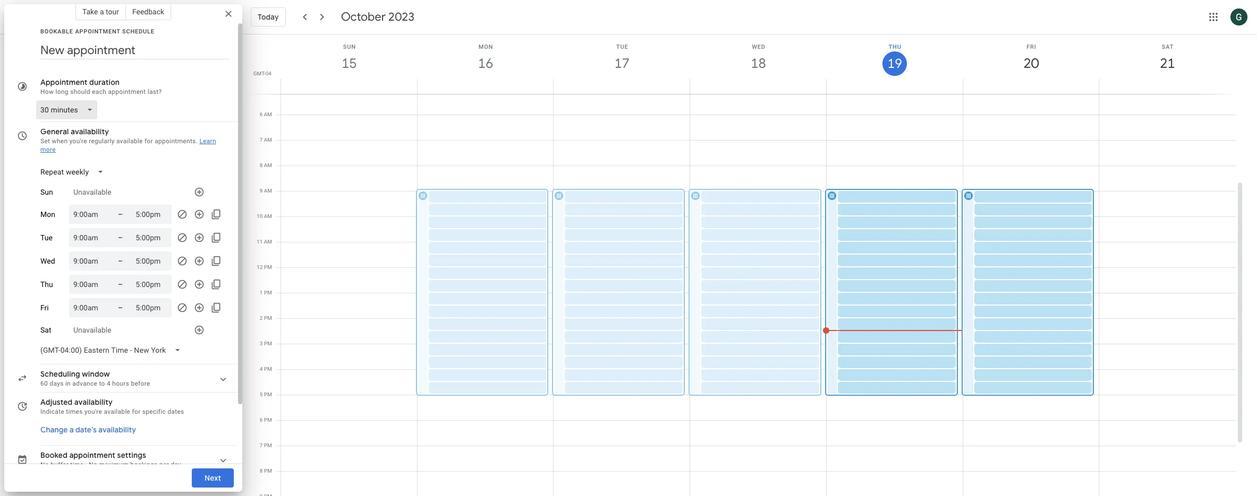 Task type: locate. For each thing, give the bounding box(es) containing it.
pm up 7 pm
[[264, 418, 272, 424]]

20
[[1023, 55, 1038, 72]]

18
[[750, 55, 765, 72]]

thu 19
[[887, 44, 902, 72]]

no right ·
[[89, 462, 97, 469]]

fri inside fri 20
[[1027, 44, 1037, 50]]

7 for 7 am
[[260, 137, 263, 143]]

2
[[260, 316, 263, 321]]

1 vertical spatial sun
[[40, 188, 53, 197]]

4 down '3'
[[260, 367, 263, 373]]

am right 11
[[264, 239, 272, 245]]

– for wed
[[118, 257, 123, 266]]

– left end time on thursdays text box
[[118, 281, 123, 289]]

advance
[[72, 380, 97, 388]]

6 am from the top
[[264, 239, 272, 245]]

am right 9
[[264, 188, 272, 194]]

availability inside change a date's availability button
[[98, 426, 136, 435]]

pm right 1
[[264, 290, 272, 296]]

scheduling
[[40, 370, 80, 379]]

tue
[[616, 44, 628, 50], [40, 234, 53, 242]]

1 vertical spatial 4
[[107, 380, 111, 388]]

1 horizontal spatial fri
[[1027, 44, 1037, 50]]

9 pm from the top
[[264, 469, 272, 475]]

unavailable down start time on fridays text field
[[73, 326, 111, 335]]

learn
[[199, 138, 216, 145]]

each
[[92, 88, 106, 96]]

a inside button
[[70, 426, 74, 435]]

0 vertical spatial unavailable
[[73, 188, 111, 197]]

availability for adjusted
[[74, 398, 113, 408]]

mon for mon 16
[[479, 44, 493, 50]]

1 vertical spatial sat
[[40, 326, 51, 335]]

2 7 from the top
[[260, 443, 263, 449]]

sun up 15 at the left top
[[343, 44, 356, 50]]

tue up 17 on the top of page
[[616, 44, 628, 50]]

sat
[[1162, 44, 1174, 50], [40, 326, 51, 335]]

for
[[144, 138, 153, 145], [132, 409, 141, 416]]

mon left the start time on mondays text field
[[40, 210, 55, 219]]

a left date's
[[70, 426, 74, 435]]

2 am from the top
[[264, 137, 272, 143]]

sat inside sat 21
[[1162, 44, 1174, 50]]

– for mon
[[118, 210, 123, 219]]

0 horizontal spatial 4
[[107, 380, 111, 388]]

21
[[1160, 55, 1175, 72]]

1 horizontal spatial sun
[[343, 44, 356, 50]]

pm for 4 pm
[[264, 367, 272, 373]]

1 vertical spatial for
[[132, 409, 141, 416]]

grid containing 15
[[247, 35, 1245, 497]]

6 pm
[[260, 418, 272, 424]]

7 down the 6 am
[[260, 137, 263, 143]]

3 am from the top
[[264, 163, 272, 168]]

sun for sun
[[40, 188, 53, 197]]

bookings
[[130, 462, 158, 469]]

tue left start time on tuesdays text field
[[40, 234, 53, 242]]

6 pm from the top
[[264, 392, 272, 398]]

2 8 from the top
[[260, 469, 263, 475]]

None field
[[36, 100, 101, 120], [36, 163, 112, 182], [36, 341, 189, 360], [36, 100, 101, 120], [36, 163, 112, 182], [36, 341, 189, 360]]

wed up 18
[[752, 44, 766, 50]]

thu inside thu 19
[[889, 44, 902, 50]]

1 vertical spatial availability
[[74, 398, 113, 408]]

6 for 6 pm
[[260, 418, 263, 424]]

mon inside mon 16
[[479, 44, 493, 50]]

available right regularly
[[116, 138, 143, 145]]

4 inside scheduling window 60 days in advance to 4 hours before
[[107, 380, 111, 388]]

you're down the general availability
[[69, 138, 87, 145]]

sun down more
[[40, 188, 53, 197]]

how
[[40, 88, 54, 96]]

fri left start time on fridays text field
[[40, 304, 49, 312]]

date's
[[76, 426, 97, 435]]

feedback button
[[126, 3, 171, 20]]

1 horizontal spatial for
[[144, 138, 153, 145]]

0 vertical spatial appointment
[[108, 88, 146, 96]]

thu for thu
[[40, 281, 53, 289]]

you're
[[69, 138, 87, 145], [84, 409, 102, 416]]

0 vertical spatial 6
[[260, 112, 263, 117]]

8 up 9
[[260, 163, 263, 168]]

available
[[116, 138, 143, 145], [104, 409, 130, 416]]

6
[[260, 112, 263, 117], [260, 418, 263, 424]]

thu up thursday, october 19, today element
[[889, 44, 902, 50]]

– left end time on fridays text field
[[118, 304, 123, 312]]

thu
[[889, 44, 902, 50], [40, 281, 53, 289]]

friday, october 20 element
[[1019, 52, 1044, 76]]

sun inside sun 15
[[343, 44, 356, 50]]

End time on Mondays text field
[[136, 208, 167, 221]]

– right start time on wednesdays text field
[[118, 257, 123, 266]]

0 horizontal spatial thu
[[40, 281, 53, 289]]

tuesday, october 17 element
[[610, 52, 634, 76]]

days
[[50, 380, 64, 388]]

pm for 3 pm
[[264, 341, 272, 347]]

1 vertical spatial 8
[[260, 469, 263, 475]]

0 vertical spatial fri
[[1027, 44, 1037, 50]]

1 unavailable from the top
[[73, 188, 111, 197]]

wed left start time on wednesdays text field
[[40, 257, 55, 266]]

1 vertical spatial tue
[[40, 234, 53, 242]]

wednesday, october 18 element
[[746, 52, 771, 76]]

1 – from the top
[[118, 210, 123, 219]]

1 vertical spatial a
[[70, 426, 74, 435]]

8 for 8 am
[[260, 163, 263, 168]]

1 vertical spatial available
[[104, 409, 130, 416]]

2 vertical spatial availability
[[98, 426, 136, 435]]

you're inside adjusted availability indicate times you're available for specific dates
[[84, 409, 102, 416]]

2 pm
[[260, 316, 272, 321]]

sat up scheduling
[[40, 326, 51, 335]]

set
[[40, 138, 50, 145]]

0 horizontal spatial sat
[[40, 326, 51, 335]]

0 vertical spatial sat
[[1162, 44, 1174, 50]]

18 column header
[[690, 35, 827, 94]]

0 horizontal spatial mon
[[40, 210, 55, 219]]

learn more
[[40, 138, 216, 154]]

1 vertical spatial 6
[[260, 418, 263, 424]]

next button
[[192, 466, 234, 492]]

am down 7 am
[[264, 163, 272, 168]]

3 pm from the top
[[264, 316, 272, 321]]

1 horizontal spatial tue
[[616, 44, 628, 50]]

a for change
[[70, 426, 74, 435]]

8
[[260, 163, 263, 168], [260, 469, 263, 475]]

availability up regularly
[[71, 127, 109, 137]]

mon up 16
[[479, 44, 493, 50]]

1 vertical spatial you're
[[84, 409, 102, 416]]

0 horizontal spatial a
[[70, 426, 74, 435]]

pm right '3'
[[264, 341, 272, 347]]

wed for wed 18
[[752, 44, 766, 50]]

– for fri
[[118, 304, 123, 312]]

am for 6 am
[[264, 112, 272, 117]]

– left end time on tuesdays text field
[[118, 234, 123, 242]]

fri for fri
[[40, 304, 49, 312]]

0 horizontal spatial sun
[[40, 188, 53, 197]]

a inside button
[[100, 7, 104, 16]]

1 vertical spatial mon
[[40, 210, 55, 219]]

8 pm
[[260, 469, 272, 475]]

2 pm from the top
[[264, 290, 272, 296]]

pm right "12"
[[264, 265, 272, 270]]

7 pm from the top
[[264, 418, 272, 424]]

7
[[260, 137, 263, 143], [260, 443, 263, 449]]

1 vertical spatial 7
[[260, 443, 263, 449]]

–
[[118, 210, 123, 219], [118, 234, 123, 242], [118, 257, 123, 266], [118, 281, 123, 289], [118, 304, 123, 312]]

mon 16
[[477, 44, 493, 72]]

pm down the 3 pm
[[264, 367, 272, 373]]

1 vertical spatial thu
[[40, 281, 53, 289]]

0 vertical spatial wed
[[752, 44, 766, 50]]

a left tour
[[100, 7, 104, 16]]

pm
[[264, 265, 272, 270], [264, 290, 272, 296], [264, 316, 272, 321], [264, 341, 272, 347], [264, 367, 272, 373], [264, 392, 272, 398], [264, 418, 272, 424], [264, 443, 272, 449], [264, 469, 272, 475]]

0 horizontal spatial fri
[[40, 304, 49, 312]]

a for take
[[100, 7, 104, 16]]

availability
[[71, 127, 109, 137], [74, 398, 113, 408], [98, 426, 136, 435]]

sun 15
[[341, 44, 356, 72]]

saturday, october 21 element
[[1156, 52, 1180, 76]]

20 column header
[[963, 35, 1100, 94]]

0 vertical spatial tue
[[616, 44, 628, 50]]

feedback
[[132, 7, 164, 16]]

general availability
[[40, 127, 109, 137]]

adjusted
[[40, 398, 73, 408]]

pm for 8 pm
[[264, 469, 272, 475]]

1 vertical spatial wed
[[40, 257, 55, 266]]

1 6 from the top
[[260, 112, 263, 117]]

1 horizontal spatial mon
[[479, 44, 493, 50]]

pm down 6 pm
[[264, 443, 272, 449]]

unavailable for sun
[[73, 188, 111, 197]]

bookable
[[40, 28, 73, 35]]

1 no from the left
[[40, 462, 49, 469]]

04
[[266, 71, 272, 77]]

1 horizontal spatial 4
[[260, 367, 263, 373]]

4 am from the top
[[264, 188, 272, 194]]

1 horizontal spatial wed
[[752, 44, 766, 50]]

dates
[[168, 409, 184, 416]]

0 vertical spatial thu
[[889, 44, 902, 50]]

available down hours
[[104, 409, 130, 416]]

you're up change a date's availability
[[84, 409, 102, 416]]

booked
[[40, 451, 68, 461]]

1 8 from the top
[[260, 163, 263, 168]]

grid
[[247, 35, 1245, 497]]

0 vertical spatial available
[[116, 138, 143, 145]]

6 down 5 on the bottom
[[260, 418, 263, 424]]

0 vertical spatial a
[[100, 7, 104, 16]]

4 pm
[[260, 367, 272, 373]]

2 6 from the top
[[260, 418, 263, 424]]

appointments.
[[155, 138, 198, 145]]

thu left 'start time on thursdays' text field
[[40, 281, 53, 289]]

6 up 7 am
[[260, 112, 263, 117]]

4 right to
[[107, 380, 111, 388]]

am for 8 am
[[264, 163, 272, 168]]

0 vertical spatial 7
[[260, 137, 263, 143]]

1 vertical spatial appointment
[[69, 451, 115, 461]]

pm for 2 pm
[[264, 316, 272, 321]]

fri up 20 at right
[[1027, 44, 1037, 50]]

thu for thu 19
[[889, 44, 902, 50]]

wed inside wed 18
[[752, 44, 766, 50]]

take a tour button
[[75, 3, 126, 20]]

am
[[264, 112, 272, 117], [264, 137, 272, 143], [264, 163, 272, 168], [264, 188, 272, 194], [264, 214, 272, 219], [264, 239, 272, 245]]

8 for 8 pm
[[260, 469, 263, 475]]

7 am
[[260, 137, 272, 143]]

0 horizontal spatial tue
[[40, 234, 53, 242]]

7 down 6 pm
[[260, 443, 263, 449]]

End time on Fridays text field
[[136, 302, 167, 315]]

pm right 5 on the bottom
[[264, 392, 272, 398]]

1 7 from the top
[[260, 137, 263, 143]]

am for 7 am
[[264, 137, 272, 143]]

2 unavailable from the top
[[73, 326, 111, 335]]

1 vertical spatial fri
[[40, 304, 49, 312]]

availability inside adjusted availability indicate times you're available for specific dates
[[74, 398, 113, 408]]

for left specific
[[132, 409, 141, 416]]

am up 7 am
[[264, 112, 272, 117]]

no
[[40, 462, 49, 469], [89, 462, 97, 469]]

am down the 6 am
[[264, 137, 272, 143]]

5 pm from the top
[[264, 367, 272, 373]]

1 horizontal spatial sat
[[1162, 44, 1174, 50]]

4 pm from the top
[[264, 341, 272, 347]]

2 – from the top
[[118, 234, 123, 242]]

4 – from the top
[[118, 281, 123, 289]]

0 horizontal spatial no
[[40, 462, 49, 469]]

0 vertical spatial availability
[[71, 127, 109, 137]]

1
[[260, 290, 263, 296]]

11 am
[[257, 239, 272, 245]]

pm right 2
[[264, 316, 272, 321]]

pm for 1 pm
[[264, 290, 272, 296]]

am for 11 am
[[264, 239, 272, 245]]

12 pm
[[257, 265, 272, 270]]

sunday, october 15 element
[[337, 52, 362, 76]]

sat for sat 21
[[1162, 44, 1174, 50]]

duration
[[89, 78, 120, 87]]

mon for mon
[[40, 210, 55, 219]]

16
[[477, 55, 493, 72]]

– for thu
[[118, 281, 123, 289]]

change
[[40, 426, 68, 435]]

sat up 21
[[1162, 44, 1174, 50]]

9 am
[[260, 188, 272, 194]]

pm down 7 pm
[[264, 469, 272, 475]]

5 am from the top
[[264, 214, 272, 219]]

learn more link
[[40, 138, 216, 154]]

for left appointments.
[[144, 138, 153, 145]]

unavailable up the start time on mondays text field
[[73, 188, 111, 197]]

1 vertical spatial unavailable
[[73, 326, 111, 335]]

unavailable for sat
[[73, 326, 111, 335]]

availability down adjusted availability indicate times you're available for specific dates
[[98, 426, 136, 435]]

sun
[[343, 44, 356, 50], [40, 188, 53, 197]]

appointment up ·
[[69, 451, 115, 461]]

tue inside tue 17
[[616, 44, 628, 50]]

sat for sat
[[40, 326, 51, 335]]

0 vertical spatial 8
[[260, 163, 263, 168]]

appointment down duration on the top left of page
[[108, 88, 146, 96]]

1 pm from the top
[[264, 265, 272, 270]]

0 horizontal spatial for
[[132, 409, 141, 416]]

mon
[[479, 44, 493, 50], [40, 210, 55, 219]]

am right 10
[[264, 214, 272, 219]]

Start time on Mondays text field
[[73, 208, 105, 221]]

0 vertical spatial sun
[[343, 44, 356, 50]]

End time on Wednesdays text field
[[136, 255, 167, 268]]

1 horizontal spatial a
[[100, 7, 104, 16]]

0 vertical spatial 4
[[260, 367, 263, 373]]

appointment
[[40, 78, 87, 87]]

0 vertical spatial mon
[[479, 44, 493, 50]]

– for tue
[[118, 234, 123, 242]]

0 vertical spatial for
[[144, 138, 153, 145]]

0 horizontal spatial wed
[[40, 257, 55, 266]]

no down booked
[[40, 462, 49, 469]]

3
[[260, 341, 263, 347]]

– left "end time on mondays" text box
[[118, 210, 123, 219]]

1 am from the top
[[264, 112, 272, 117]]

Start time on Thursdays text field
[[73, 278, 105, 291]]

for inside adjusted availability indicate times you're available for specific dates
[[132, 409, 141, 416]]

60
[[40, 380, 48, 388]]

6 am
[[260, 112, 272, 117]]

0 vertical spatial you're
[[69, 138, 87, 145]]

1 horizontal spatial thu
[[889, 44, 902, 50]]

8 pm from the top
[[264, 443, 272, 449]]

3 – from the top
[[118, 257, 123, 266]]

availability down to
[[74, 398, 113, 408]]

5 – from the top
[[118, 304, 123, 312]]

1 horizontal spatial no
[[89, 462, 97, 469]]

8 down 7 pm
[[260, 469, 263, 475]]

am for 10 am
[[264, 214, 272, 219]]



Task type: describe. For each thing, give the bounding box(es) containing it.
wed for wed
[[40, 257, 55, 266]]

more
[[40, 146, 56, 154]]

long
[[56, 88, 68, 96]]

21 column header
[[1099, 35, 1236, 94]]

specific
[[142, 409, 166, 416]]

1 pm
[[260, 290, 272, 296]]

take a tour
[[82, 7, 119, 16]]

Start time on Wednesdays text field
[[73, 255, 105, 268]]

17 column header
[[553, 35, 690, 94]]

tue 17
[[614, 44, 629, 72]]

10
[[257, 214, 263, 219]]

appointment inside appointment duration how long should each appointment last?
[[108, 88, 146, 96]]

sat 21
[[1160, 44, 1175, 72]]

11
[[257, 239, 263, 245]]

5
[[260, 392, 263, 398]]

gmt-
[[253, 71, 266, 77]]

buffer
[[51, 462, 69, 469]]

9
[[260, 188, 263, 194]]

before
[[131, 380, 150, 388]]

2023
[[388, 10, 414, 24]]

appointment
[[75, 28, 120, 35]]

17
[[614, 55, 629, 72]]

3 pm
[[260, 341, 272, 347]]

wed 18
[[750, 44, 766, 72]]

tour
[[106, 7, 119, 16]]

15 column header
[[281, 35, 418, 94]]

day
[[171, 462, 181, 469]]

time
[[70, 462, 84, 469]]

october 2023
[[341, 10, 414, 24]]

sun for sun 15
[[343, 44, 356, 50]]

5 pm
[[260, 392, 272, 398]]

am for 9 am
[[264, 188, 272, 194]]

End time on Thursdays text field
[[136, 278, 167, 291]]

change a date's availability
[[40, 426, 136, 435]]

scheduling window 60 days in advance to 4 hours before
[[40, 370, 150, 388]]

12
[[257, 265, 263, 270]]

16 column header
[[417, 35, 554, 94]]

next
[[204, 474, 221, 484]]

when
[[52, 138, 68, 145]]

to
[[99, 380, 105, 388]]

change a date's availability button
[[36, 421, 140, 440]]

window
[[82, 370, 110, 379]]

2 no from the left
[[89, 462, 97, 469]]

hours
[[112, 380, 129, 388]]

settings
[[117, 451, 146, 461]]

adjusted availability indicate times you're available for specific dates
[[40, 398, 184, 416]]

tue for tue 17
[[616, 44, 628, 50]]

appointment inside the booked appointment settings no buffer time · no maximum bookings per day
[[69, 451, 115, 461]]

6 for 6 am
[[260, 112, 263, 117]]

19 column header
[[826, 35, 963, 94]]

pm for 12 pm
[[264, 265, 272, 270]]

schedule
[[122, 28, 155, 35]]

bookable appointment schedule
[[40, 28, 155, 35]]

monday, october 16 element
[[474, 52, 498, 76]]

19
[[887, 55, 902, 72]]

today
[[258, 12, 279, 22]]

set when you're regularly available for appointments.
[[40, 138, 198, 145]]

·
[[85, 462, 87, 469]]

pm for 5 pm
[[264, 392, 272, 398]]

maximum
[[99, 462, 129, 469]]

pm for 6 pm
[[264, 418, 272, 424]]

15
[[341, 55, 356, 72]]

in
[[65, 380, 71, 388]]

today button
[[251, 4, 286, 30]]

10 am
[[257, 214, 272, 219]]

fri for fri 20
[[1027, 44, 1037, 50]]

october
[[341, 10, 386, 24]]

last?
[[148, 88, 162, 96]]

8 am
[[260, 163, 272, 168]]

availability for general
[[71, 127, 109, 137]]

take
[[82, 7, 98, 16]]

booked appointment settings no buffer time · no maximum bookings per day
[[40, 451, 181, 469]]

gmt-04
[[253, 71, 272, 77]]

pm for 7 pm
[[264, 443, 272, 449]]

indicate
[[40, 409, 64, 416]]

tue for tue
[[40, 234, 53, 242]]

thursday, october 19, today element
[[883, 52, 907, 76]]

7 for 7 pm
[[260, 443, 263, 449]]

times
[[66, 409, 83, 416]]

should
[[70, 88, 90, 96]]

general
[[40, 127, 69, 137]]

available inside adjusted availability indicate times you're available for specific dates
[[104, 409, 130, 416]]

Add title text field
[[40, 43, 230, 58]]

Start time on Fridays text field
[[73, 302, 105, 315]]

fri 20
[[1023, 44, 1038, 72]]

appointment duration how long should each appointment last?
[[40, 78, 162, 96]]

7 pm
[[260, 443, 272, 449]]

Start time on Tuesdays text field
[[73, 232, 105, 244]]

per
[[159, 462, 169, 469]]

End time on Tuesdays text field
[[136, 232, 167, 244]]



Task type: vqa. For each thing, say whether or not it's contained in the screenshot.
tuesday, october 17 element
yes



